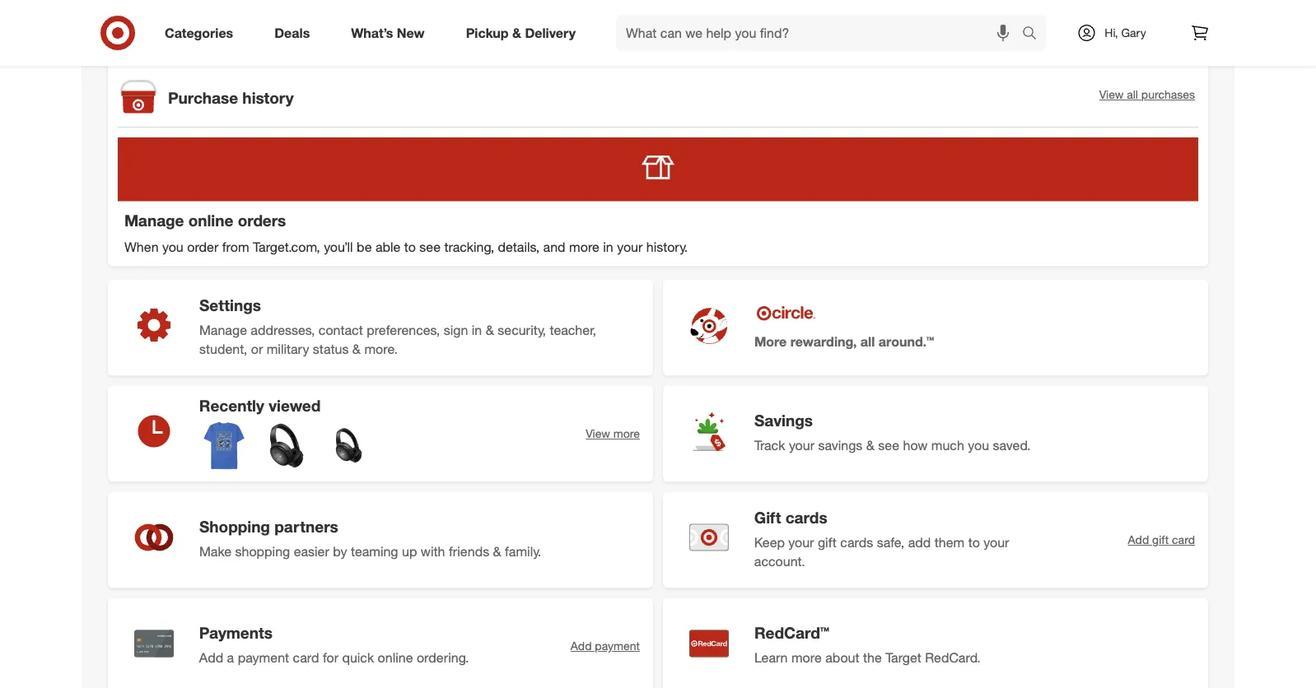 Task type: vqa. For each thing, say whether or not it's contained in the screenshot.


Task type: describe. For each thing, give the bounding box(es) containing it.
pickup
[[466, 25, 509, 41]]

manage online orders
[[124, 212, 286, 231]]

hi,
[[1105, 26, 1119, 40]]

gift inside gift cards keep your gift cards safe, add them to your account.
[[818, 535, 837, 551]]

payments add a payment card for quick online ordering.
[[199, 624, 469, 667]]

savings
[[755, 412, 813, 431]]

add
[[909, 535, 931, 551]]

your right them
[[984, 535, 1010, 551]]

your up account.
[[789, 535, 815, 551]]

viewed
[[269, 396, 321, 415]]

friends
[[449, 544, 490, 560]]

1 vertical spatial cards
[[841, 535, 874, 551]]

deals link
[[261, 15, 331, 51]]

redcard™
[[755, 624, 830, 643]]

teacher,
[[550, 322, 597, 338]]

tracking,
[[445, 239, 495, 255]]

0 horizontal spatial you
[[162, 239, 184, 255]]

by
[[333, 544, 347, 560]]

redcard™ learn more about the target redcard.
[[755, 624, 981, 667]]

student,
[[199, 341, 247, 357]]

order
[[187, 239, 219, 255]]

view more
[[586, 427, 640, 441]]

pickup & delivery
[[466, 25, 576, 41]]

see inside the savings track your savings & see how much you saved.
[[879, 438, 900, 454]]

categories link
[[151, 15, 254, 51]]

recently viewed
[[199, 396, 321, 415]]

bose quietcomfort bluetooth wireless noise cancelling headphones image
[[262, 421, 311, 471]]

saved.
[[993, 438, 1031, 454]]

addresses,
[[251, 322, 315, 338]]

orders
[[238, 212, 286, 231]]

up
[[402, 544, 417, 560]]

safe,
[[877, 535, 905, 551]]

view more link
[[586, 426, 640, 442]]

sign
[[444, 322, 468, 338]]

add inside payments add a payment card for quick online ordering.
[[199, 651, 223, 667]]

family.
[[505, 544, 542, 560]]

your left history.
[[617, 239, 643, 255]]

account.
[[755, 554, 806, 570]]

be
[[357, 239, 372, 255]]

0 horizontal spatial all
[[861, 334, 875, 350]]

what's
[[351, 25, 393, 41]]

gift
[[755, 508, 782, 527]]

with
[[421, 544, 445, 560]]

add payment button
[[571, 639, 640, 655]]

& inside the savings track your savings & see how much you saved.
[[867, 438, 875, 454]]

status
[[313, 341, 349, 357]]

target.com,
[[253, 239, 320, 255]]

online inside payments add a payment card for quick online ordering.
[[378, 651, 413, 667]]

0 vertical spatial in
[[603, 239, 614, 255]]

purchase history
[[168, 88, 294, 107]]

1 vertical spatial more
[[614, 427, 640, 441]]

you'll
[[324, 239, 353, 255]]

rewarding,
[[791, 334, 857, 350]]

savings
[[819, 438, 863, 454]]

purchase
[[168, 88, 238, 107]]

quick
[[342, 651, 374, 667]]

easier
[[294, 544, 330, 560]]

recently
[[199, 396, 264, 415]]

more rewarding, all around.™
[[755, 334, 935, 350]]

0 horizontal spatial see
[[420, 239, 441, 255]]

purchases
[[1142, 87, 1196, 102]]

0 vertical spatial to
[[404, 239, 416, 255]]

from
[[222, 239, 249, 255]]

recently viewed link
[[108, 386, 472, 482]]

more.
[[365, 341, 398, 357]]

able
[[376, 239, 401, 255]]

add payment
[[571, 639, 640, 654]]

settings
[[199, 296, 261, 315]]

payment inside payments add a payment card for quick online ordering.
[[238, 651, 289, 667]]

new
[[397, 25, 425, 41]]

for
[[323, 651, 339, 667]]

manage inside settings manage addresses, contact preferences, sign in & security, teacher, student, or military status & more.
[[199, 322, 247, 338]]

make
[[199, 544, 232, 560]]

more rewarding, all around.™ link
[[663, 280, 1209, 376]]

0 vertical spatial all
[[1128, 87, 1139, 102]]

search button
[[1015, 15, 1055, 54]]

them
[[935, 535, 965, 551]]

details,
[[498, 239, 540, 255]]

or
[[251, 341, 263, 357]]

pickup & delivery link
[[452, 15, 597, 51]]

around.™
[[879, 334, 935, 350]]



Task type: locate. For each thing, give the bounding box(es) containing it.
& right pickup
[[513, 25, 522, 41]]

& inside shopping partners make shopping easier by teaming up with friends & family.
[[493, 544, 502, 560]]

1 vertical spatial to
[[969, 535, 981, 551]]

0 horizontal spatial online
[[189, 212, 234, 231]]

and
[[544, 239, 566, 255]]

gift cards keep your gift cards safe, add them to your account.
[[755, 508, 1010, 570]]

target circle image
[[755, 304, 818, 323]]

& right the savings
[[867, 438, 875, 454]]

card
[[1173, 533, 1196, 547], [293, 651, 319, 667]]

in inside settings manage addresses, contact preferences, sign in & security, teacher, student, or military status & more.
[[472, 322, 482, 338]]

& left family.
[[493, 544, 502, 560]]

savings track your savings & see how much you saved.
[[755, 412, 1031, 454]]

1 vertical spatial all
[[861, 334, 875, 350]]

gift inside button
[[1153, 533, 1170, 547]]

see left the how
[[879, 438, 900, 454]]

manage up student,
[[199, 322, 247, 338]]

0 horizontal spatial manage
[[124, 212, 184, 231]]

0 horizontal spatial more
[[569, 239, 600, 255]]

0 vertical spatial online
[[189, 212, 234, 231]]

1 horizontal spatial add
[[571, 639, 592, 654]]

delivery
[[525, 25, 576, 41]]

0 vertical spatial manage
[[124, 212, 184, 231]]

more
[[569, 239, 600, 255], [614, 427, 640, 441], [792, 651, 822, 667]]

your inside the savings track your savings & see how much you saved.
[[789, 438, 815, 454]]

1 vertical spatial manage
[[199, 322, 247, 338]]

0 horizontal spatial view
[[586, 427, 611, 441]]

What can we help you find? suggestions appear below search field
[[616, 15, 1027, 51]]

cards left safe,
[[841, 535, 874, 551]]

shopping
[[235, 544, 290, 560]]

0 horizontal spatial add
[[199, 651, 223, 667]]

online
[[189, 212, 234, 231], [378, 651, 413, 667]]

1 vertical spatial card
[[293, 651, 319, 667]]

teaming
[[351, 544, 398, 560]]

your
[[617, 239, 643, 255], [789, 438, 815, 454], [789, 535, 815, 551], [984, 535, 1010, 551]]

0 horizontal spatial card
[[293, 651, 319, 667]]

more
[[755, 334, 787, 350]]

add gift card
[[1129, 533, 1196, 547]]

to
[[404, 239, 416, 255], [969, 535, 981, 551]]

2 vertical spatial more
[[792, 651, 822, 667]]

to inside gift cards keep your gift cards safe, add them to your account.
[[969, 535, 981, 551]]

manage
[[124, 212, 184, 231], [199, 322, 247, 338]]

shopping partners make shopping easier by teaming up with friends & family.
[[199, 518, 542, 560]]

2 horizontal spatial more
[[792, 651, 822, 667]]

security,
[[498, 322, 546, 338]]

ordering.
[[417, 651, 469, 667]]

card inside payments add a payment card for quick online ordering.
[[293, 651, 319, 667]]

learn
[[755, 651, 788, 667]]

manage up when
[[124, 212, 184, 231]]

gary
[[1122, 26, 1147, 40]]

when you order from target.com, you'll be able to see tracking, details, and more in your history.
[[124, 239, 688, 255]]

1 horizontal spatial you
[[969, 438, 990, 454]]

settings manage addresses, contact preferences, sign in & security, teacher, student, or military status & more.
[[199, 296, 597, 357]]

in right sign on the left
[[472, 322, 482, 338]]

card inside button
[[1173, 533, 1196, 547]]

see
[[420, 239, 441, 255], [879, 438, 900, 454]]

bose quietcomfort 45 wireless bluetooth noise-cancelling headphones image
[[325, 421, 374, 471]]

0 horizontal spatial cards
[[786, 508, 828, 527]]

how
[[904, 438, 928, 454]]

add inside button
[[1129, 533, 1150, 547]]

1 horizontal spatial gift
[[1153, 533, 1170, 547]]

0 horizontal spatial gift
[[818, 535, 837, 551]]

partners
[[275, 518, 339, 537]]

payment
[[595, 639, 640, 654], [238, 651, 289, 667]]

1 vertical spatial online
[[378, 651, 413, 667]]

when
[[124, 239, 159, 255]]

in
[[603, 239, 614, 255], [472, 322, 482, 338]]

2 horizontal spatial add
[[1129, 533, 1150, 547]]

gift
[[1153, 533, 1170, 547], [818, 535, 837, 551]]

0 horizontal spatial in
[[472, 322, 482, 338]]

what's new link
[[337, 15, 446, 51]]

1 horizontal spatial more
[[614, 427, 640, 441]]

preferences,
[[367, 322, 440, 338]]

add for payments
[[571, 639, 592, 654]]

1 horizontal spatial card
[[1173, 533, 1196, 547]]

to right able
[[404, 239, 416, 255]]

1 horizontal spatial to
[[969, 535, 981, 551]]

all left "purchases"
[[1128, 87, 1139, 102]]

1 horizontal spatial manage
[[199, 322, 247, 338]]

history.
[[647, 239, 688, 255]]

search
[[1015, 26, 1055, 42]]

military
[[267, 341, 309, 357]]

you inside the savings track your savings & see how much you saved.
[[969, 438, 990, 454]]

in right and
[[603, 239, 614, 255]]

your down savings
[[789, 438, 815, 454]]

view
[[1100, 87, 1124, 102], [586, 427, 611, 441]]

1 horizontal spatial see
[[879, 438, 900, 454]]

shopping
[[199, 518, 270, 537]]

cards
[[786, 508, 828, 527], [841, 535, 874, 551]]

& left security,
[[486, 322, 494, 338]]

add for gift cards
[[1129, 533, 1150, 547]]

0 vertical spatial view
[[1100, 87, 1124, 102]]

redcard.
[[926, 651, 981, 667]]

&
[[513, 25, 522, 41], [486, 322, 494, 338], [353, 341, 361, 357], [867, 438, 875, 454], [493, 544, 502, 560]]

all left "around.™"
[[861, 334, 875, 350]]

0 vertical spatial see
[[420, 239, 441, 255]]

to right them
[[969, 535, 981, 551]]

0 vertical spatial more
[[569, 239, 600, 255]]

add gift card button
[[1129, 532, 1196, 549]]

see left tracking,
[[420, 239, 441, 255]]

you right much
[[969, 438, 990, 454]]

hi, gary
[[1105, 26, 1147, 40]]

target
[[886, 651, 922, 667]]

keep
[[755, 535, 785, 551]]

what's new
[[351, 25, 425, 41]]

history
[[243, 88, 294, 107]]

1 vertical spatial you
[[969, 438, 990, 454]]

purchase history link
[[108, 63, 927, 117]]

view for view all purchases
[[1100, 87, 1124, 102]]

1 vertical spatial view
[[586, 427, 611, 441]]

0 horizontal spatial to
[[404, 239, 416, 255]]

1 horizontal spatial cards
[[841, 535, 874, 551]]

online up order
[[189, 212, 234, 231]]

1 horizontal spatial view
[[1100, 87, 1124, 102]]

1 vertical spatial see
[[879, 438, 900, 454]]

& left more. at the left
[[353, 341, 361, 357]]

1 horizontal spatial online
[[378, 651, 413, 667]]

deals
[[275, 25, 310, 41]]

1 horizontal spatial payment
[[595, 639, 640, 654]]

payment inside button
[[595, 639, 640, 654]]

0 vertical spatial card
[[1173, 533, 1196, 547]]

1 horizontal spatial all
[[1128, 87, 1139, 102]]

payments
[[199, 624, 273, 643]]

add inside button
[[571, 639, 592, 654]]

0 vertical spatial cards
[[786, 508, 828, 527]]

much
[[932, 438, 965, 454]]

you left order
[[162, 239, 184, 255]]

0 vertical spatial you
[[162, 239, 184, 255]]

about
[[826, 651, 860, 667]]

more inside redcard™ learn more about the target redcard.
[[792, 651, 822, 667]]

0 horizontal spatial payment
[[238, 651, 289, 667]]

view for view more
[[586, 427, 611, 441]]

men's mickey & friends hanukkah ugly sweater t-shirt image
[[199, 421, 249, 471]]

categories
[[165, 25, 233, 41]]

contact
[[319, 322, 363, 338]]

1 vertical spatial in
[[472, 322, 482, 338]]

the
[[864, 651, 882, 667]]

view all purchases
[[1100, 87, 1196, 102]]

cards right 'gift'
[[786, 508, 828, 527]]

1 horizontal spatial in
[[603, 239, 614, 255]]

online right the 'quick'
[[378, 651, 413, 667]]



